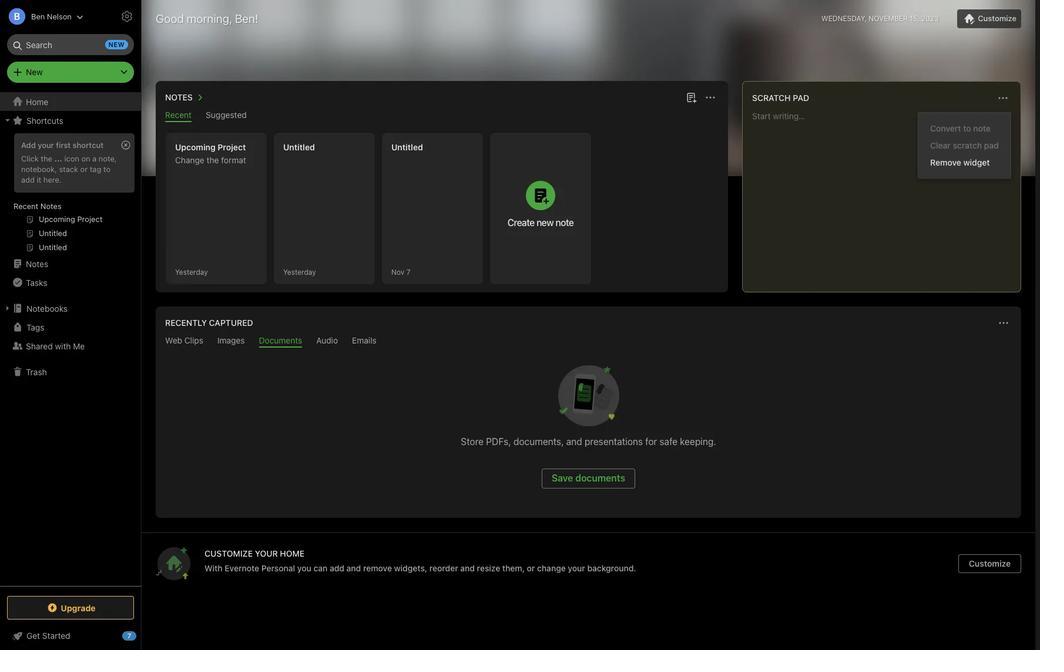 Task type: vqa. For each thing, say whether or not it's contained in the screenshot.
left THE HERE.
no



Task type: locate. For each thing, give the bounding box(es) containing it.
0 horizontal spatial recent
[[14, 202, 38, 211]]

notes up tasks
[[26, 259, 48, 269]]

home
[[26, 97, 48, 107]]

trash link
[[0, 363, 141, 382]]

new down settings image
[[109, 41, 125, 48]]

icon on a note, notebook, stack or tag to add it here.
[[21, 154, 117, 185]]

your right change
[[568, 564, 586, 574]]

add inside icon on a note, notebook, stack or tag to add it here.
[[21, 175, 35, 185]]

1 vertical spatial more actions image
[[997, 316, 1011, 330]]

and
[[567, 437, 582, 447], [347, 564, 361, 574], [461, 564, 475, 574]]

notes
[[165, 92, 193, 102], [40, 202, 62, 211], [26, 259, 48, 269]]

tab list for notes
[[158, 110, 726, 122]]

add
[[21, 175, 35, 185], [330, 564, 345, 574]]

home link
[[0, 92, 141, 111]]

0 vertical spatial add
[[21, 175, 35, 185]]

web
[[165, 336, 182, 346]]

good morning, ben!
[[156, 12, 258, 25]]

1 yesterday from the left
[[175, 268, 208, 277]]

for
[[646, 437, 657, 447]]

1 horizontal spatial the
[[207, 155, 219, 165]]

me
[[73, 341, 85, 351]]

tab list
[[158, 110, 726, 122], [158, 336, 1019, 348]]

get
[[26, 631, 40, 641]]

1 vertical spatial your
[[568, 564, 586, 574]]

2023
[[922, 14, 939, 23]]

untitled for nov 7
[[392, 142, 423, 152]]

your up click the ...
[[38, 141, 54, 150]]

customize
[[978, 14, 1017, 23], [969, 559, 1011, 569]]

tab list for recently captured
[[158, 336, 1019, 348]]

note inside button
[[556, 218, 574, 228]]

can
[[314, 564, 328, 574]]

the
[[41, 154, 52, 163], [207, 155, 219, 165]]

store pdfs, documents, and presentations for safe keeping.
[[461, 437, 717, 447]]

0 vertical spatial more actions image
[[997, 91, 1011, 105]]

More actions field
[[703, 89, 719, 106], [995, 90, 1012, 106], [996, 315, 1012, 332]]

more actions image
[[997, 91, 1011, 105], [997, 316, 1011, 330]]

1 horizontal spatial your
[[568, 564, 586, 574]]

scratch
[[753, 93, 791, 103]]

november
[[869, 14, 908, 23]]

15,
[[910, 14, 920, 23]]

recently captured button
[[163, 316, 253, 330]]

0 horizontal spatial and
[[347, 564, 361, 574]]

0 vertical spatial or
[[80, 165, 88, 174]]

to down the note,
[[103, 165, 111, 174]]

them,
[[503, 564, 525, 574]]

tab list containing web clips
[[158, 336, 1019, 348]]

7 inside recent tab panel
[[407, 268, 411, 277]]

nov 7
[[392, 268, 411, 277]]

add
[[21, 141, 36, 150]]

1 vertical spatial notes
[[40, 202, 62, 211]]

recent
[[165, 110, 192, 120], [14, 202, 38, 211]]

keeping.
[[680, 437, 717, 447]]

0 vertical spatial recent
[[165, 110, 192, 120]]

change
[[175, 155, 204, 165]]

7 right nov
[[407, 268, 411, 277]]

remove
[[931, 158, 962, 168]]

the left format
[[207, 155, 219, 165]]

1 vertical spatial to
[[103, 165, 111, 174]]

0 horizontal spatial untitled
[[283, 142, 315, 152]]

2 untitled from the left
[[392, 142, 423, 152]]

1 horizontal spatial add
[[330, 564, 345, 574]]

1 horizontal spatial 7
[[407, 268, 411, 277]]

note right create
[[556, 218, 574, 228]]

yesterday
[[175, 268, 208, 277], [283, 268, 316, 277]]

0 horizontal spatial note
[[556, 218, 574, 228]]

pad
[[793, 93, 810, 103]]

widget
[[964, 158, 990, 168]]

group containing add your first shortcut
[[0, 130, 141, 259]]

notes up recent tab
[[165, 92, 193, 102]]

new inside search box
[[109, 41, 125, 48]]

scratch pad
[[753, 93, 810, 103]]

recent inside group
[[14, 202, 38, 211]]

1 vertical spatial new
[[537, 218, 554, 228]]

wednesday,
[[822, 14, 867, 23]]

2 tab list from the top
[[158, 336, 1019, 348]]

recent down notes button
[[165, 110, 192, 120]]

expand notebooks image
[[3, 304, 12, 313]]

0 vertical spatial to
[[964, 123, 972, 133]]

recently captured
[[165, 318, 253, 328]]

tab list containing recent
[[158, 110, 726, 122]]

0 horizontal spatial new
[[109, 41, 125, 48]]

1 horizontal spatial note
[[974, 123, 991, 133]]

0 vertical spatial notes
[[165, 92, 193, 102]]

notes inside button
[[165, 92, 193, 102]]

your
[[255, 549, 278, 559]]

notes link
[[0, 255, 141, 273]]

7
[[407, 268, 411, 277], [127, 633, 131, 640]]

1 horizontal spatial yesterday
[[283, 268, 316, 277]]

1 horizontal spatial recent
[[165, 110, 192, 120]]

save
[[552, 473, 573, 484]]

recent notes
[[14, 202, 62, 211]]

scratch pad button
[[750, 91, 810, 105]]

shortcuts button
[[0, 111, 141, 130]]

on
[[81, 154, 90, 163]]

recent inside tab list
[[165, 110, 192, 120]]

notebooks link
[[0, 299, 141, 318]]

1 horizontal spatial untitled
[[392, 142, 423, 152]]

0 horizontal spatial your
[[38, 141, 54, 150]]

more actions image for scratch pad
[[997, 91, 1011, 105]]

note inside dropdown list menu
[[974, 123, 991, 133]]

note for create new note
[[556, 218, 574, 228]]

tree
[[0, 92, 141, 586]]

recent down the it
[[14, 202, 38, 211]]

add left the it
[[21, 175, 35, 185]]

1 vertical spatial or
[[527, 564, 535, 574]]

the inside upcoming project change the format
[[207, 155, 219, 165]]

1 tab list from the top
[[158, 110, 726, 122]]

2 horizontal spatial and
[[567, 437, 582, 447]]

notes down here.
[[40, 202, 62, 211]]

upcoming project change the format
[[175, 142, 246, 165]]

1 vertical spatial 7
[[127, 633, 131, 640]]

0 horizontal spatial add
[[21, 175, 35, 185]]

untitled
[[283, 142, 315, 152], [392, 142, 423, 152]]

new right create
[[537, 218, 554, 228]]

store
[[461, 437, 484, 447]]

0 vertical spatial note
[[974, 123, 991, 133]]

0 horizontal spatial 7
[[127, 633, 131, 640]]

documents tab
[[259, 336, 302, 348]]

0 vertical spatial tab list
[[158, 110, 726, 122]]

1 horizontal spatial to
[[964, 123, 972, 133]]

1 horizontal spatial new
[[537, 218, 554, 228]]

here.
[[43, 175, 62, 185]]

add right can
[[330, 564, 345, 574]]

shared with me
[[26, 341, 85, 351]]

the left ...
[[41, 154, 52, 163]]

new
[[109, 41, 125, 48], [537, 218, 554, 228]]

recent for recent
[[165, 110, 192, 120]]

good
[[156, 12, 184, 25]]

started
[[42, 631, 70, 641]]

7 left click to collapse icon at the left of page
[[127, 633, 131, 640]]

click
[[21, 154, 39, 163]]

tasks button
[[0, 273, 141, 292]]

1 vertical spatial tab list
[[158, 336, 1019, 348]]

0 horizontal spatial or
[[80, 165, 88, 174]]

and right documents,
[[567, 437, 582, 447]]

0 vertical spatial customize
[[978, 14, 1017, 23]]

nov
[[392, 268, 405, 277]]

and left remove
[[347, 564, 361, 574]]

remove widget
[[931, 158, 990, 168]]

clips
[[184, 336, 203, 346]]

presentations
[[585, 437, 643, 447]]

0 vertical spatial new
[[109, 41, 125, 48]]

1 untitled from the left
[[283, 142, 315, 152]]

Start writing… text field
[[753, 111, 1021, 283]]

tags button
[[0, 318, 141, 337]]

1 horizontal spatial or
[[527, 564, 535, 574]]

1 vertical spatial recent
[[14, 202, 38, 211]]

group
[[0, 130, 141, 259]]

to up scratch
[[964, 123, 972, 133]]

suggested
[[206, 110, 247, 120]]

1 vertical spatial note
[[556, 218, 574, 228]]

note up 'pad' on the top of the page
[[974, 123, 991, 133]]

1 vertical spatial add
[[330, 564, 345, 574]]

0 horizontal spatial yesterday
[[175, 268, 208, 277]]

or down on
[[80, 165, 88, 174]]

0 horizontal spatial to
[[103, 165, 111, 174]]

or right them,
[[527, 564, 535, 574]]

personal
[[262, 564, 295, 574]]

save documents button
[[542, 469, 636, 489]]

and left resize
[[461, 564, 475, 574]]

shared
[[26, 341, 53, 351]]

0 vertical spatial 7
[[407, 268, 411, 277]]

...
[[54, 154, 62, 163]]



Task type: describe. For each thing, give the bounding box(es) containing it.
more actions field for scratch pad
[[995, 90, 1012, 106]]

documents
[[576, 473, 626, 484]]

1 vertical spatial customize button
[[959, 555, 1022, 574]]

background.
[[588, 564, 637, 574]]

pdfs,
[[486, 437, 511, 447]]

safe
[[660, 437, 678, 447]]

more actions image for recently captured
[[997, 316, 1011, 330]]

recently
[[165, 318, 207, 328]]

note,
[[99, 154, 117, 163]]

new inside button
[[537, 218, 554, 228]]

add your first shortcut
[[21, 141, 104, 150]]

more actions image
[[704, 91, 718, 105]]

web clips
[[165, 336, 203, 346]]

evernote
[[225, 564, 259, 574]]

change
[[537, 564, 566, 574]]

captured
[[209, 318, 253, 328]]

clear
[[931, 141, 951, 151]]

ben!
[[235, 12, 258, 25]]

notebook,
[[21, 165, 57, 174]]

ben
[[31, 11, 45, 21]]

save documents
[[552, 473, 626, 484]]

click the ...
[[21, 154, 62, 163]]

web clips tab
[[165, 336, 203, 348]]

0 vertical spatial your
[[38, 141, 54, 150]]

clear scratch pad
[[931, 141, 1000, 151]]

create new note button
[[490, 133, 591, 285]]

create new note
[[508, 218, 574, 228]]

notes button
[[163, 91, 207, 105]]

wednesday, november 15, 2023
[[822, 14, 939, 23]]

to inside convert to note link
[[964, 123, 972, 133]]

scratch
[[953, 141, 983, 151]]

tree containing home
[[0, 92, 141, 586]]

7 inside help and learning task checklist field
[[127, 633, 131, 640]]

notebooks
[[26, 304, 68, 314]]

your inside customize your home with evernote personal you can add and remove widgets, reorder and resize them, or change your background.
[[568, 564, 586, 574]]

1 horizontal spatial and
[[461, 564, 475, 574]]

add inside customize your home with evernote personal you can add and remove widgets, reorder and resize them, or change your background.
[[330, 564, 345, 574]]

shortcut
[[73, 141, 104, 150]]

2 yesterday from the left
[[283, 268, 316, 277]]

tags
[[26, 322, 44, 332]]

0 vertical spatial customize button
[[958, 9, 1022, 28]]

click to collapse image
[[137, 629, 146, 643]]

suggested tab
[[206, 110, 247, 122]]

tasks
[[26, 278, 47, 288]]

or inside customize your home with evernote personal you can add and remove widgets, reorder and resize them, or change your background.
[[527, 564, 535, 574]]

untitled for yesterday
[[283, 142, 315, 152]]

Account field
[[0, 5, 83, 28]]

reorder
[[430, 564, 458, 574]]

or inside icon on a note, notebook, stack or tag to add it here.
[[80, 165, 88, 174]]

Search text field
[[15, 34, 126, 55]]

remove
[[363, 564, 392, 574]]

audio tab
[[316, 336, 338, 348]]

create
[[508, 218, 535, 228]]

recent tab panel
[[156, 122, 728, 293]]

and inside documents tab panel
[[567, 437, 582, 447]]

customize
[[205, 549, 253, 559]]

icon
[[64, 154, 79, 163]]

note for convert to note
[[974, 123, 991, 133]]

get started
[[26, 631, 70, 641]]

it
[[37, 175, 41, 185]]

emails tab
[[352, 336, 377, 348]]

documents,
[[514, 437, 564, 447]]

more actions field for recently captured
[[996, 315, 1012, 332]]

with
[[205, 564, 223, 574]]

images tab
[[218, 336, 245, 348]]

trash
[[26, 367, 47, 377]]

customize your home with evernote personal you can add and remove widgets, reorder and resize them, or change your background.
[[205, 549, 637, 574]]

Help and Learning task checklist field
[[0, 627, 141, 646]]

clear scratch pad link
[[919, 137, 1011, 154]]

convert to note
[[931, 123, 991, 133]]

new search field
[[15, 34, 128, 55]]

morning,
[[187, 12, 232, 25]]

with
[[55, 341, 71, 351]]

widgets,
[[394, 564, 428, 574]]

to inside icon on a note, notebook, stack or tag to add it here.
[[103, 165, 111, 174]]

shared with me link
[[0, 337, 141, 356]]

1 vertical spatial customize
[[969, 559, 1011, 569]]

convert to note link
[[919, 120, 1011, 137]]

stack
[[59, 165, 78, 174]]

documents tab panel
[[156, 348, 1022, 519]]

ben nelson
[[31, 11, 72, 21]]

first
[[56, 141, 71, 150]]

group inside tree
[[0, 130, 141, 259]]

recent for recent notes
[[14, 202, 38, 211]]

a
[[92, 154, 97, 163]]

dropdown list menu
[[919, 120, 1011, 171]]

remove widget link
[[919, 154, 1011, 171]]

pad
[[985, 141, 1000, 151]]

recent tab
[[165, 110, 192, 122]]

0 horizontal spatial the
[[41, 154, 52, 163]]

tag
[[90, 165, 101, 174]]

documents
[[259, 336, 302, 346]]

nelson
[[47, 11, 72, 21]]

settings image
[[120, 9, 134, 24]]

convert
[[931, 123, 962, 133]]

format
[[221, 155, 246, 165]]

2 vertical spatial notes
[[26, 259, 48, 269]]

emails
[[352, 336, 377, 346]]

home
[[280, 549, 305, 559]]

images
[[218, 336, 245, 346]]

you
[[297, 564, 311, 574]]



